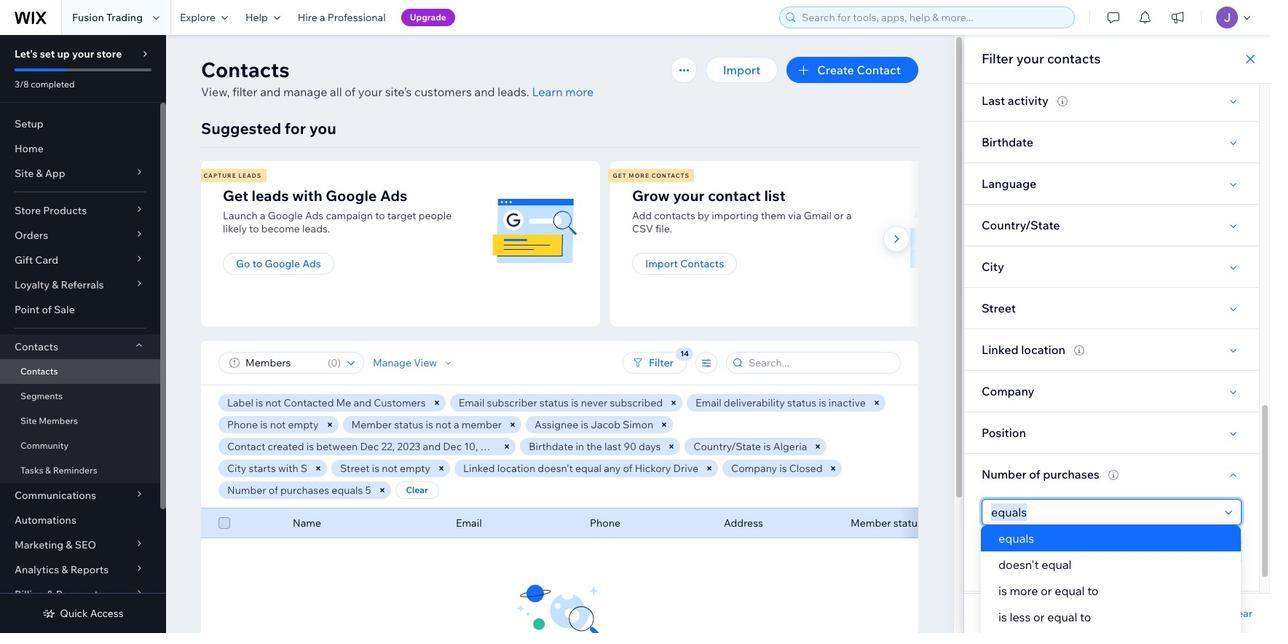 Task type: describe. For each thing, give the bounding box(es) containing it.
s
[[301, 462, 308, 475]]

linked for linked location doesn't equal any of hickory drive
[[463, 462, 495, 475]]

& for site
[[36, 167, 43, 180]]

target
[[387, 209, 416, 222]]

to inside go to google ads button
[[253, 257, 263, 270]]

)
[[338, 356, 341, 369]]

via
[[788, 209, 802, 222]]

birthdate for birthdate
[[982, 135, 1034, 149]]

point of sale
[[15, 303, 75, 316]]

segments
[[20, 391, 63, 401]]

country/state for country/state is algeria
[[694, 440, 761, 453]]

site's
[[385, 85, 412, 99]]

manage view
[[373, 356, 437, 369]]

loyalty & referrals
[[15, 278, 104, 291]]

card
[[35, 254, 58, 267]]

not for label is not contacted me and customers
[[266, 396, 281, 409]]

subscriber
[[487, 396, 537, 409]]

and right the filter
[[260, 85, 281, 99]]

or for is less or equal to
[[1034, 610, 1045, 624]]

location for linked location doesn't equal any of hickory drive
[[497, 462, 536, 475]]

professional
[[328, 11, 386, 24]]

get
[[613, 172, 627, 179]]

Unsaved view field
[[241, 353, 323, 373]]

gmail
[[804, 209, 832, 222]]

of for number of purchases equals 5
[[269, 484, 278, 497]]

algeria
[[774, 440, 807, 453]]

up
[[57, 47, 70, 60]]

point
[[15, 303, 40, 316]]

activity
[[1008, 93, 1049, 108]]

fusion trading
[[72, 11, 143, 24]]

upgrade
[[410, 12, 447, 23]]

home
[[15, 142, 44, 155]]

last activity
[[982, 93, 1049, 108]]

& for analytics
[[61, 563, 68, 576]]

contacts inside grow your contact list add contacts by importing them via gmail or a csv file.
[[654, 209, 696, 222]]

doesn't equal
[[999, 557, 1072, 572]]

birthdate in the last 90 days
[[529, 440, 661, 453]]

import for import contacts
[[646, 257, 678, 270]]

jacob
[[591, 418, 621, 431]]

analytics & reports
[[15, 563, 109, 576]]

filter for filter your contacts
[[982, 50, 1014, 67]]

create contact button
[[787, 57, 919, 83]]

clear for topmost clear button
[[406, 485, 428, 495]]

likely
[[223, 222, 247, 235]]

more inside 'list box'
[[1010, 584, 1039, 598]]

leads. inside the contacts view, filter and manage all of your site's customers and leads. learn more
[[498, 85, 530, 99]]

equals inside option
[[999, 531, 1035, 546]]

hire a professional link
[[289, 0, 395, 35]]

90
[[624, 440, 637, 453]]

or for is more or equal to
[[1041, 584, 1053, 598]]

equals option
[[981, 525, 1242, 552]]

list box containing equals
[[981, 525, 1242, 633]]

upgrade button
[[401, 9, 455, 26]]

is down customers
[[426, 418, 433, 431]]

is right 14
[[999, 610, 1008, 624]]

filter your contacts
[[982, 50, 1101, 67]]

sale
[[54, 303, 75, 316]]

quick access
[[60, 607, 124, 620]]

Search... field
[[745, 353, 896, 373]]

member for member status
[[851, 517, 891, 530]]

import contacts
[[646, 257, 724, 270]]

go to google ads
[[236, 257, 321, 270]]

2 dec from the left
[[443, 440, 462, 453]]

a left member on the left bottom of page
[[454, 418, 459, 431]]

or inside grow your contact list add contacts by importing them via gmail or a csv file.
[[834, 209, 844, 222]]

is less or equal to
[[999, 610, 1092, 624]]

number for number of purchases
[[982, 467, 1027, 482]]

a right hire
[[320, 11, 325, 24]]

automations link
[[0, 508, 160, 533]]

more
[[629, 172, 650, 179]]

importing
[[712, 209, 759, 222]]

is left "inactive"
[[819, 396, 827, 409]]

never
[[581, 396, 608, 409]]

1 vertical spatial clear button
[[1228, 607, 1253, 620]]

5
[[365, 484, 371, 497]]

billing & payments
[[15, 588, 103, 601]]

is left closed
[[780, 462, 787, 475]]

marketing
[[15, 538, 64, 552]]

a inside grow your contact list add contacts by importing them via gmail or a csv file.
[[847, 209, 852, 222]]

orders button
[[0, 223, 160, 248]]

for
[[285, 119, 306, 138]]

not for street is not empty
[[382, 462, 398, 475]]

manage
[[283, 85, 327, 99]]

street for street
[[982, 301, 1016, 315]]

address
[[724, 517, 764, 530]]

community
[[20, 440, 69, 451]]

0 vertical spatial clear button
[[395, 482, 439, 499]]

country/state is algeria
[[694, 440, 807, 453]]

list
[[765, 187, 786, 205]]

contacted
[[284, 396, 334, 409]]

to right applied
[[1081, 610, 1092, 624]]

referrals
[[61, 278, 104, 291]]

email deliverability status is inactive
[[696, 396, 866, 409]]

is left jacob at the bottom left of page
[[581, 418, 589, 431]]

0 vertical spatial contacts
[[1048, 50, 1101, 67]]

payments
[[56, 588, 103, 601]]

14
[[982, 607, 994, 620]]

add
[[632, 209, 652, 222]]

get more contacts
[[613, 172, 690, 179]]

number of purchases
[[982, 467, 1100, 482]]

marketing & seo
[[15, 538, 96, 552]]

3/8 completed
[[15, 79, 75, 90]]

equal for less
[[1048, 610, 1078, 624]]

orders
[[15, 229, 48, 242]]

sidebar element
[[0, 35, 166, 633]]

is up starts
[[260, 418, 268, 431]]

Enter a value number field
[[987, 539, 1237, 564]]

equal for location
[[576, 462, 602, 475]]

closed
[[790, 462, 823, 475]]

learn more button
[[532, 83, 594, 101]]

setup
[[15, 117, 44, 130]]

Search for tools, apps, help & more... field
[[798, 7, 1070, 28]]

created
[[268, 440, 304, 453]]

email for email subscriber status is never subscribed
[[459, 396, 485, 409]]

name
[[293, 517, 321, 530]]

1 vertical spatial ads
[[305, 209, 324, 222]]

last
[[982, 93, 1006, 108]]

loyalty
[[15, 278, 50, 291]]

tasks & reminders link
[[0, 458, 160, 483]]

member status is not a member
[[352, 418, 502, 431]]

empty for street is not empty
[[400, 462, 431, 475]]

any
[[604, 462, 621, 475]]

get
[[223, 187, 248, 205]]

contact
[[708, 187, 761, 205]]

site for site & app
[[15, 167, 34, 180]]

1 vertical spatial google
[[268, 209, 303, 222]]

0 vertical spatial google
[[326, 187, 377, 205]]

not left member on the left bottom of page
[[436, 418, 452, 431]]

view,
[[201, 85, 230, 99]]

with for google
[[292, 187, 323, 205]]

and right customers
[[475, 85, 495, 99]]

is left never
[[571, 396, 579, 409]]

import contacts button
[[632, 253, 737, 275]]

is more or equal to
[[999, 584, 1099, 598]]

and down member status is not a member
[[423, 440, 441, 453]]

starts
[[249, 462, 276, 475]]

is up s
[[307, 440, 314, 453]]



Task type: locate. For each thing, give the bounding box(es) containing it.
your inside sidebar 'element'
[[72, 47, 94, 60]]

& left app
[[36, 167, 43, 180]]

number for number of purchases equals 5
[[227, 484, 266, 497]]

1 vertical spatial country/state
[[694, 440, 761, 453]]

country/state for country/state
[[982, 218, 1061, 232]]

0 horizontal spatial clear button
[[395, 482, 439, 499]]

1 horizontal spatial leads.
[[498, 85, 530, 99]]

billing
[[15, 588, 45, 601]]

is right label
[[256, 396, 263, 409]]

1 vertical spatial filter
[[649, 356, 674, 369]]

contacts inside the contacts view, filter and manage all of your site's customers and leads. learn more
[[201, 57, 290, 82]]

street for street is not empty
[[340, 462, 370, 475]]

clear for the bottom clear button
[[1228, 607, 1253, 620]]

filters
[[996, 607, 1025, 620]]

contacts up the filter
[[201, 57, 290, 82]]

0 horizontal spatial empty
[[288, 418, 319, 431]]

equals
[[332, 484, 363, 497], [999, 531, 1035, 546]]

0 horizontal spatial company
[[732, 462, 778, 475]]

1 horizontal spatial contacts
[[1048, 50, 1101, 67]]

10,
[[464, 440, 478, 453]]

0 horizontal spatial linked
[[463, 462, 495, 475]]

dec left 22,
[[360, 440, 379, 453]]

contact right create
[[857, 63, 901, 77]]

become
[[261, 222, 300, 235]]

ads left the campaign
[[305, 209, 324, 222]]

suggested
[[201, 119, 281, 138]]

me
[[336, 396, 351, 409]]

1 vertical spatial leads.
[[302, 222, 330, 235]]

site members link
[[0, 409, 160, 434]]

your inside the contacts view, filter and manage all of your site's customers and leads. learn more
[[358, 85, 383, 99]]

is up filters
[[999, 584, 1008, 598]]

0 horizontal spatial 2023
[[397, 440, 421, 453]]

0 vertical spatial filter
[[982, 50, 1014, 67]]

1 horizontal spatial clear button
[[1228, 607, 1253, 620]]

filter up last
[[982, 50, 1014, 67]]

1 vertical spatial with
[[278, 462, 299, 475]]

0 horizontal spatial country/state
[[694, 440, 761, 453]]

0 horizontal spatial number
[[227, 484, 266, 497]]

email for email deliverability status is inactive
[[696, 396, 722, 409]]

1 horizontal spatial filter
[[982, 50, 1014, 67]]

contacts inside contacts dropdown button
[[15, 340, 58, 353]]

2 vertical spatial or
[[1034, 610, 1045, 624]]

setup link
[[0, 111, 160, 136]]

phone down label
[[227, 418, 258, 431]]

less
[[1010, 610, 1031, 624]]

birthdate up language
[[982, 135, 1034, 149]]

contacts down by
[[681, 257, 724, 270]]

of
[[345, 85, 356, 99], [42, 303, 52, 316], [623, 462, 633, 475], [1030, 467, 1041, 482], [269, 484, 278, 497]]

1 vertical spatial or
[[1041, 584, 1053, 598]]

or up applied
[[1041, 584, 1053, 598]]

& right loyalty
[[52, 278, 59, 291]]

purchases for number of purchases
[[1043, 467, 1100, 482]]

grow your contact list add contacts by importing them via gmail or a csv file.
[[632, 187, 852, 235]]

last
[[605, 440, 622, 453]]

& for billing
[[47, 588, 54, 601]]

1 horizontal spatial import
[[723, 63, 761, 77]]

contacts inside contacts link
[[20, 366, 58, 377]]

company down country/state is algeria
[[732, 462, 778, 475]]

22,
[[381, 440, 395, 453]]

get leads with google ads launch a google ads campaign to target people likely to become leads.
[[223, 187, 452, 235]]

store
[[15, 204, 41, 217]]

import for import
[[723, 63, 761, 77]]

member
[[462, 418, 502, 431]]

0 horizontal spatial equals
[[332, 484, 363, 497]]

filter button
[[623, 352, 687, 374]]

hickory
[[635, 462, 671, 475]]

0 vertical spatial ads
[[380, 187, 408, 205]]

grow
[[632, 187, 670, 205]]

list
[[199, 161, 1016, 326]]

site & app
[[15, 167, 65, 180]]

2023 right 22,
[[397, 440, 421, 453]]

0 horizontal spatial contacts
[[654, 209, 696, 222]]

1 horizontal spatial location
[[1022, 342, 1066, 357]]

file.
[[656, 222, 672, 235]]

1 vertical spatial birthdate
[[529, 440, 574, 453]]

street down contact created is between dec 22, 2023 and dec 10, 2023
[[340, 462, 370, 475]]

0 vertical spatial member
[[352, 418, 392, 431]]

loyalty & referrals button
[[0, 272, 160, 297]]

equals up 'doesn't'
[[999, 531, 1035, 546]]

contacts left by
[[654, 209, 696, 222]]

1 horizontal spatial equals
[[999, 531, 1035, 546]]

0 vertical spatial city
[[982, 259, 1005, 274]]

linked for linked location
[[982, 342, 1019, 357]]

0 vertical spatial empty
[[288, 418, 319, 431]]

0 vertical spatial import
[[723, 63, 761, 77]]

your left site's
[[358, 85, 383, 99]]

2023
[[397, 440, 421, 453], [481, 440, 504, 453]]

0 vertical spatial linked
[[982, 342, 1019, 357]]

is left algeria
[[764, 440, 771, 453]]

Select an option field
[[987, 500, 1221, 525]]

not for phone is not empty
[[270, 418, 286, 431]]

ads up target
[[380, 187, 408, 205]]

days
[[639, 440, 661, 453]]

0 vertical spatial country/state
[[982, 218, 1061, 232]]

1 horizontal spatial clear
[[1228, 607, 1253, 620]]

1 horizontal spatial city
[[982, 259, 1005, 274]]

with inside get leads with google ads launch a google ads campaign to target people likely to become leads.
[[292, 187, 323, 205]]

street
[[982, 301, 1016, 315], [340, 462, 370, 475]]

2 2023 from the left
[[481, 440, 504, 453]]

1 dec from the left
[[360, 440, 379, 453]]

import inside button
[[723, 63, 761, 77]]

contacts up 'segments'
[[20, 366, 58, 377]]

purchases for number of purchases equals 5
[[281, 484, 329, 497]]

and
[[260, 85, 281, 99], [475, 85, 495, 99], [354, 396, 372, 409], [423, 440, 441, 453]]

the
[[587, 440, 602, 453]]

members
[[39, 415, 78, 426]]

phone is not empty
[[227, 418, 319, 431]]

more up 14 filters applied
[[1010, 584, 1039, 598]]

0 vertical spatial contact
[[857, 63, 901, 77]]

site for site members
[[20, 415, 37, 426]]

tasks & reminders
[[20, 465, 97, 476]]

0 vertical spatial site
[[15, 167, 34, 180]]

a inside get leads with google ads launch a google ads campaign to target people likely to become leads.
[[260, 209, 266, 222]]

google down become
[[265, 257, 300, 270]]

0 horizontal spatial street
[[340, 462, 370, 475]]

assignee is jacob simon
[[535, 418, 654, 431]]

your up activity
[[1017, 50, 1045, 67]]

number down position
[[982, 467, 1027, 482]]

site down home at top
[[15, 167, 34, 180]]

3/8
[[15, 79, 29, 90]]

country/state up drive
[[694, 440, 761, 453]]

drive
[[674, 462, 699, 475]]

assignee
[[535, 418, 579, 431]]

0 vertical spatial with
[[292, 187, 323, 205]]

is down contact created is between dec 22, 2023 and dec 10, 2023
[[372, 462, 380, 475]]

1 vertical spatial city
[[227, 462, 247, 475]]

0 vertical spatial number
[[982, 467, 1027, 482]]

1 horizontal spatial contact
[[857, 63, 901, 77]]

birthdate for birthdate in the last 90 days
[[529, 440, 574, 453]]

1 vertical spatial import
[[646, 257, 678, 270]]

number down starts
[[227, 484, 266, 497]]

to right likely
[[249, 222, 259, 235]]

equal up is more or equal to
[[1042, 557, 1072, 572]]

0 horizontal spatial more
[[566, 85, 594, 99]]

&
[[36, 167, 43, 180], [52, 278, 59, 291], [45, 465, 51, 476], [66, 538, 73, 552], [61, 563, 68, 576], [47, 588, 54, 601]]

& inside dropdown button
[[36, 167, 43, 180]]

1 vertical spatial site
[[20, 415, 37, 426]]

equal down is more or equal to
[[1048, 610, 1078, 624]]

home link
[[0, 136, 160, 161]]

1 vertical spatial purchases
[[281, 484, 329, 497]]

0 vertical spatial clear
[[406, 485, 428, 495]]

1 horizontal spatial empty
[[400, 462, 431, 475]]

1 horizontal spatial linked
[[982, 342, 1019, 357]]

to left target
[[375, 209, 385, 222]]

quick access button
[[42, 607, 124, 620]]

& for tasks
[[45, 465, 51, 476]]

contacts up activity
[[1048, 50, 1101, 67]]

contacts inside the import contacts button
[[681, 257, 724, 270]]

1 vertical spatial member
[[851, 517, 891, 530]]

linked location doesn't equal any of hickory drive
[[463, 462, 699, 475]]

ads inside button
[[303, 257, 321, 270]]

equal up applied
[[1055, 584, 1085, 598]]

to right go
[[253, 257, 263, 270]]

0 vertical spatial birthdate
[[982, 135, 1034, 149]]

country/state down language
[[982, 218, 1061, 232]]

applied
[[1028, 607, 1064, 620]]

leads. inside get leads with google ads launch a google ads campaign to target people likely to become leads.
[[302, 222, 330, 235]]

email subscriber status is never subscribed
[[459, 396, 663, 409]]

0 vertical spatial location
[[1022, 342, 1066, 357]]

google inside button
[[265, 257, 300, 270]]

filter
[[232, 85, 258, 99]]

google
[[326, 187, 377, 205], [268, 209, 303, 222], [265, 257, 300, 270]]

1 horizontal spatial street
[[982, 301, 1016, 315]]

2 vertical spatial ads
[[303, 257, 321, 270]]

capture
[[204, 172, 237, 179]]

1 vertical spatial linked
[[463, 462, 495, 475]]

phone for phone
[[590, 517, 621, 530]]

0 vertical spatial street
[[982, 301, 1016, 315]]

0 vertical spatial company
[[982, 384, 1035, 399]]

equal
[[576, 462, 602, 475], [1042, 557, 1072, 572], [1055, 584, 1085, 598], [1048, 610, 1078, 624]]

your inside grow your contact list add contacts by importing them via gmail or a csv file.
[[673, 187, 705, 205]]

2023 right "10,"
[[481, 440, 504, 453]]

import inside button
[[646, 257, 678, 270]]

to down enter a value number field
[[1088, 584, 1099, 598]]

communications
[[15, 489, 96, 502]]

with left s
[[278, 462, 299, 475]]

of inside sidebar 'element'
[[42, 303, 52, 316]]

not up created
[[270, 418, 286, 431]]

more inside the contacts view, filter and manage all of your site's customers and leads. learn more
[[566, 85, 594, 99]]

with right leads
[[292, 187, 323, 205]]

google down leads
[[268, 209, 303, 222]]

site members
[[20, 415, 78, 426]]

site inside dropdown button
[[15, 167, 34, 180]]

1 vertical spatial empty
[[400, 462, 431, 475]]

trading
[[106, 11, 143, 24]]

empty down member status is not a member
[[400, 462, 431, 475]]

1 vertical spatial number
[[227, 484, 266, 497]]

gift
[[15, 254, 33, 267]]

phone for phone is not empty
[[227, 418, 258, 431]]

empty down contacted on the left
[[288, 418, 319, 431]]

store products button
[[0, 198, 160, 223]]

0 horizontal spatial leads.
[[302, 222, 330, 235]]

0 horizontal spatial location
[[497, 462, 536, 475]]

1 horizontal spatial dec
[[443, 440, 462, 453]]

site
[[15, 167, 34, 180], [20, 415, 37, 426]]

not down 22,
[[382, 462, 398, 475]]

0 vertical spatial leads.
[[498, 85, 530, 99]]

contacts
[[652, 172, 690, 179]]

0 vertical spatial phone
[[227, 418, 258, 431]]

leads. left learn
[[498, 85, 530, 99]]

hire a professional
[[298, 11, 386, 24]]

1 horizontal spatial purchases
[[1043, 467, 1100, 482]]

ads
[[380, 187, 408, 205], [305, 209, 324, 222], [303, 257, 321, 270]]

purchases
[[1043, 467, 1100, 482], [281, 484, 329, 497]]

1 vertical spatial equals
[[999, 531, 1035, 546]]

city for city starts with s
[[227, 462, 247, 475]]

1 vertical spatial contact
[[227, 440, 266, 453]]

contacts button
[[0, 334, 160, 359]]

& right tasks
[[45, 465, 51, 476]]

0 horizontal spatial contact
[[227, 440, 266, 453]]

& right billing at the left bottom
[[47, 588, 54, 601]]

gift card button
[[0, 248, 160, 272]]

filter inside filter button
[[649, 356, 674, 369]]

a down leads
[[260, 209, 266, 222]]

filter up subscribed
[[649, 356, 674, 369]]

None checkbox
[[219, 514, 230, 532]]

of for point of sale
[[42, 303, 52, 316]]

site & app button
[[0, 161, 160, 186]]

manage view button
[[373, 356, 455, 369]]

equal for more
[[1055, 584, 1085, 598]]

automations
[[15, 514, 76, 527]]

app
[[45, 167, 65, 180]]

contacts down point of sale
[[15, 340, 58, 353]]

between
[[316, 440, 358, 453]]

dec left "10,"
[[443, 440, 462, 453]]

member for member status is not a member
[[352, 418, 392, 431]]

site down 'segments'
[[20, 415, 37, 426]]

your up by
[[673, 187, 705, 205]]

city for city
[[982, 259, 1005, 274]]

with for s
[[278, 462, 299, 475]]

14 filters applied
[[982, 607, 1064, 620]]

purchases up select an option field
[[1043, 467, 1100, 482]]

phone down any
[[590, 517, 621, 530]]

city starts with s
[[227, 462, 308, 475]]

billing & payments button
[[0, 582, 160, 607]]

filter for filter
[[649, 356, 674, 369]]

purchases down s
[[281, 484, 329, 497]]

1 horizontal spatial birthdate
[[982, 135, 1034, 149]]

1 horizontal spatial more
[[1010, 584, 1039, 598]]

company
[[982, 384, 1035, 399], [732, 462, 778, 475]]

or right less
[[1034, 610, 1045, 624]]

1 horizontal spatial phone
[[590, 517, 621, 530]]

with
[[292, 187, 323, 205], [278, 462, 299, 475]]

google up the campaign
[[326, 187, 377, 205]]

1 horizontal spatial member
[[851, 517, 891, 530]]

1 vertical spatial company
[[732, 462, 778, 475]]

1 vertical spatial contacts
[[654, 209, 696, 222]]

equals left 5
[[332, 484, 363, 497]]

company for company is closed
[[732, 462, 778, 475]]

location for linked location
[[1022, 342, 1066, 357]]

birthdate up doesn't
[[529, 440, 574, 453]]

1 horizontal spatial company
[[982, 384, 1035, 399]]

reports
[[70, 563, 109, 576]]

go to google ads button
[[223, 253, 334, 275]]

contact inside create contact button
[[857, 63, 901, 77]]

0 vertical spatial more
[[566, 85, 594, 99]]

0 vertical spatial purchases
[[1043, 467, 1100, 482]]

ads down get leads with google ads launch a google ads campaign to target people likely to become leads.
[[303, 257, 321, 270]]

dec
[[360, 440, 379, 453], [443, 440, 462, 453]]

1 vertical spatial phone
[[590, 517, 621, 530]]

company up position
[[982, 384, 1035, 399]]

0 horizontal spatial dec
[[360, 440, 379, 453]]

explore
[[180, 11, 216, 24]]

a right gmail
[[847, 209, 852, 222]]

1 horizontal spatial country/state
[[982, 218, 1061, 232]]

company for company
[[982, 384, 1035, 399]]

1 vertical spatial clear
[[1228, 607, 1253, 620]]

1 horizontal spatial 2023
[[481, 440, 504, 453]]

& left reports
[[61, 563, 68, 576]]

street up the linked location
[[982, 301, 1016, 315]]

0 vertical spatial equals
[[332, 484, 363, 497]]

clear inside clear button
[[406, 485, 428, 495]]

or right gmail
[[834, 209, 844, 222]]

0 horizontal spatial birthdate
[[529, 440, 574, 453]]

0 horizontal spatial clear
[[406, 485, 428, 495]]

hire
[[298, 11, 318, 24]]

equal down the
[[576, 462, 602, 475]]

more right learn
[[566, 85, 594, 99]]

list box
[[981, 525, 1242, 633]]

contact created is between dec 22, 2023 and dec 10, 2023
[[227, 440, 504, 453]]

your right up
[[72, 47, 94, 60]]

0 horizontal spatial member
[[352, 418, 392, 431]]

& for marketing
[[66, 538, 73, 552]]

leads. right become
[[302, 222, 330, 235]]

0 horizontal spatial import
[[646, 257, 678, 270]]

a
[[320, 11, 325, 24], [260, 209, 266, 222], [847, 209, 852, 222], [454, 418, 459, 431]]

view
[[414, 356, 437, 369]]

to
[[375, 209, 385, 222], [249, 222, 259, 235], [253, 257, 263, 270], [1088, 584, 1099, 598], [1081, 610, 1092, 624]]

list containing get leads with google ads
[[199, 161, 1016, 326]]

0 horizontal spatial purchases
[[281, 484, 329, 497]]

0 horizontal spatial city
[[227, 462, 247, 475]]

0 horizontal spatial filter
[[649, 356, 674, 369]]

1 vertical spatial more
[[1010, 584, 1039, 598]]

clear
[[406, 485, 428, 495], [1228, 607, 1253, 620]]

2 vertical spatial google
[[265, 257, 300, 270]]

1 vertical spatial street
[[340, 462, 370, 475]]

contact up starts
[[227, 440, 266, 453]]

label is not contacted me and customers
[[227, 396, 426, 409]]

your
[[72, 47, 94, 60], [1017, 50, 1045, 67], [358, 85, 383, 99], [673, 187, 705, 205]]

& for loyalty
[[52, 278, 59, 291]]

& inside popup button
[[66, 538, 73, 552]]

1 vertical spatial location
[[497, 462, 536, 475]]

empty for phone is not empty
[[288, 418, 319, 431]]

and right me
[[354, 396, 372, 409]]

quick
[[60, 607, 88, 620]]

of for number of purchases
[[1030, 467, 1041, 482]]

not up phone is not empty
[[266, 396, 281, 409]]

of inside the contacts view, filter and manage all of your site's customers and leads. learn more
[[345, 85, 356, 99]]

0 horizontal spatial phone
[[227, 418, 258, 431]]

& left seo
[[66, 538, 73, 552]]

1 horizontal spatial number
[[982, 467, 1027, 482]]

launch
[[223, 209, 258, 222]]

1 2023 from the left
[[397, 440, 421, 453]]



Task type: vqa. For each thing, say whether or not it's contained in the screenshot.
Sales in "link"
no



